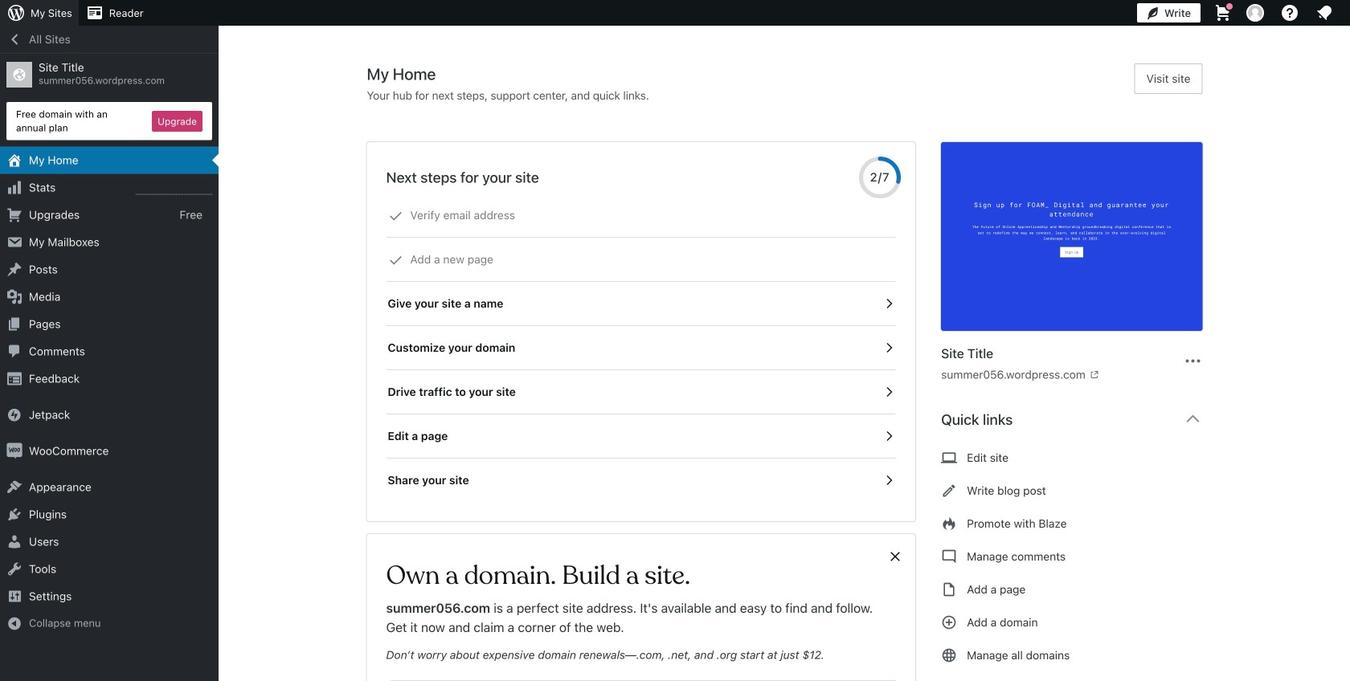 Task type: vqa. For each thing, say whether or not it's contained in the screenshot.
Task enabled icon
yes



Task type: describe. For each thing, give the bounding box(es) containing it.
dismiss domain name promotion image
[[888, 547, 903, 567]]

insert_drive_file image
[[942, 580, 958, 600]]

mode_comment image
[[942, 547, 958, 567]]

task enabled image
[[882, 474, 897, 488]]

launchpad checklist element
[[386, 194, 897, 502]]

help image
[[1281, 3, 1300, 23]]

highest hourly views 0 image
[[136, 185, 212, 195]]

2 task enabled image from the top
[[882, 341, 897, 355]]

1 img image from the top
[[6, 407, 23, 423]]

2 img image from the top
[[6, 443, 23, 460]]

1 list item from the top
[[1343, 82, 1351, 157]]

more options for site site title image
[[1184, 352, 1203, 371]]

my profile image
[[1247, 4, 1265, 22]]



Task type: locate. For each thing, give the bounding box(es) containing it.
1 vertical spatial img image
[[6, 443, 23, 460]]

edit image
[[942, 482, 958, 501]]

3 task enabled image from the top
[[882, 385, 897, 400]]

main content
[[367, 64, 1216, 682]]

1 task enabled image from the top
[[882, 297, 897, 311]]

list item
[[1343, 82, 1351, 157], [1343, 157, 1351, 233], [1343, 233, 1351, 292]]

img image
[[6, 407, 23, 423], [6, 443, 23, 460]]

3 list item from the top
[[1343, 233, 1351, 292]]

manage your notifications image
[[1315, 3, 1335, 23]]

my shopping cart image
[[1214, 3, 1233, 23]]

task enabled image
[[882, 297, 897, 311], [882, 341, 897, 355], [882, 385, 897, 400], [882, 429, 897, 444]]

progress bar
[[860, 157, 901, 199]]

0 vertical spatial img image
[[6, 407, 23, 423]]

laptop image
[[942, 449, 958, 468]]

task complete image
[[389, 253, 403, 268]]

2 list item from the top
[[1343, 157, 1351, 233]]

4 task enabled image from the top
[[882, 429, 897, 444]]



